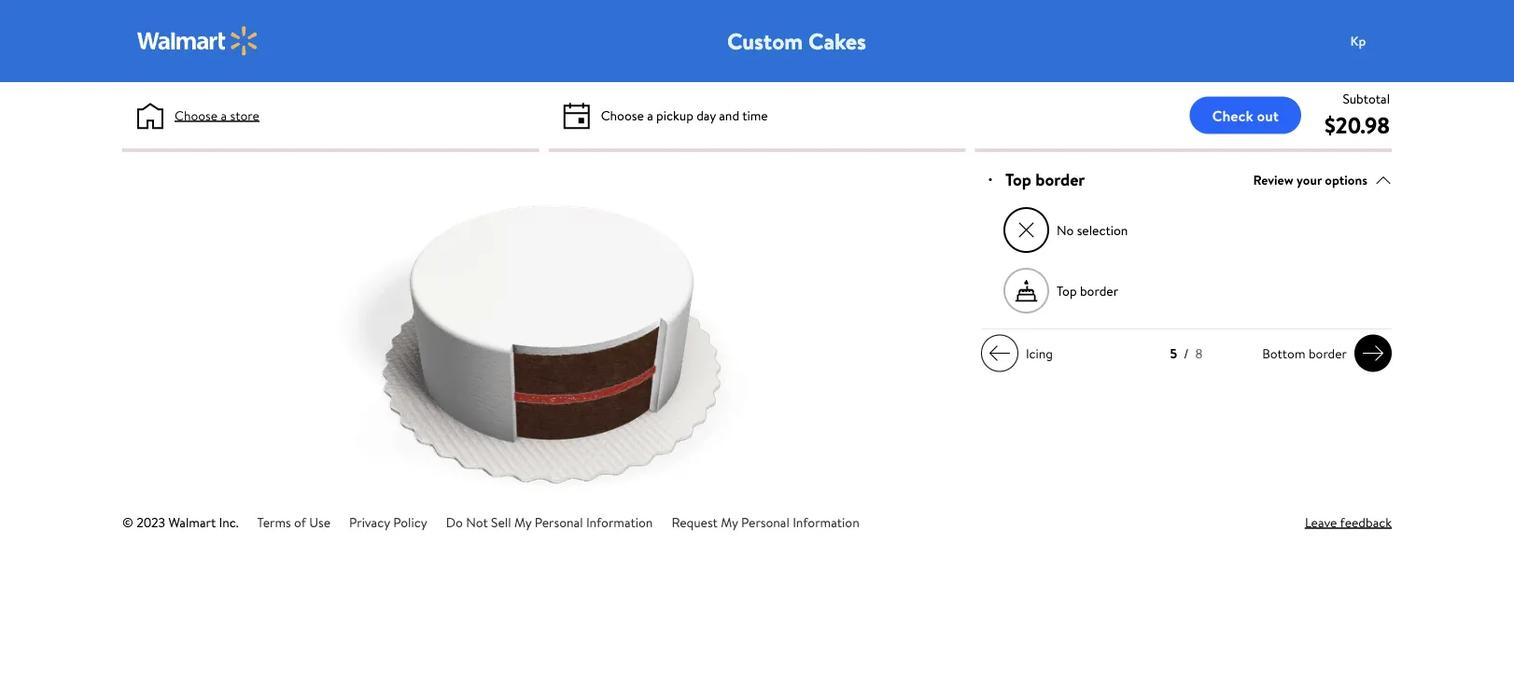 Task type: locate. For each thing, give the bounding box(es) containing it.
do not sell my personal information link
[[446, 513, 653, 531]]

review your options element
[[1254, 170, 1368, 190]]

kp button
[[1340, 22, 1415, 60]]

icon for continue arrow image left icing
[[989, 342, 1012, 365]]

choose
[[175, 106, 218, 124], [601, 106, 644, 124]]

sell
[[491, 513, 511, 531]]

2 personal from the left
[[742, 513, 790, 531]]

/
[[1185, 345, 1189, 363]]

0 horizontal spatial my
[[515, 513, 532, 531]]

1 my from the left
[[515, 513, 532, 531]]

0 vertical spatial top border
[[1006, 168, 1086, 192]]

review your options link
[[1254, 167, 1393, 193]]

top border
[[1006, 168, 1086, 192], [1057, 282, 1119, 300]]

bottom border link
[[1255, 335, 1393, 372]]

a
[[221, 106, 227, 124], [647, 106, 654, 124]]

information
[[586, 513, 653, 531], [793, 513, 860, 531]]

do
[[446, 513, 463, 531]]

icing link
[[982, 335, 1061, 372]]

top border up remove 'icon'
[[1006, 168, 1086, 192]]

top
[[1006, 168, 1032, 192], [1057, 282, 1077, 300]]

icon for continue arrow image inside bottom border link
[[1363, 342, 1385, 365]]

icon for continue arrow image
[[989, 342, 1012, 365], [1363, 342, 1385, 365]]

1 horizontal spatial top
[[1057, 282, 1077, 300]]

a for pickup
[[647, 106, 654, 124]]

pickup
[[657, 106, 694, 124]]

no selection
[[1057, 221, 1129, 239]]

choose a pickup day and time
[[601, 106, 768, 124]]

personal right sell
[[535, 513, 583, 531]]

choose left store
[[175, 106, 218, 124]]

policy
[[393, 513, 427, 531]]

0 horizontal spatial choose
[[175, 106, 218, 124]]

use
[[309, 513, 331, 531]]

store
[[230, 106, 260, 124]]

1 horizontal spatial information
[[793, 513, 860, 531]]

2 choose from the left
[[601, 106, 644, 124]]

no
[[1057, 221, 1074, 239]]

time
[[743, 106, 768, 124]]

1 horizontal spatial choose
[[601, 106, 644, 124]]

privacy policy link
[[349, 513, 427, 531]]

request
[[672, 513, 718, 531]]

and
[[719, 106, 740, 124]]

terms
[[257, 513, 291, 531]]

bottom border
[[1263, 344, 1348, 363]]

top up remove 'icon'
[[1006, 168, 1032, 192]]

icon for continue arrow image right bottom border at right
[[1363, 342, 1385, 365]]

1 a from the left
[[221, 106, 227, 124]]

my right request
[[721, 513, 739, 531]]

0 horizontal spatial personal
[[535, 513, 583, 531]]

1 icon for continue arrow image from the left
[[989, 342, 1012, 365]]

personal right request
[[742, 513, 790, 531]]

2 a from the left
[[647, 106, 654, 124]]

top border down no selection
[[1057, 282, 1119, 300]]

1 choose from the left
[[175, 106, 218, 124]]

border right the bottom
[[1309, 344, 1348, 363]]

border
[[1036, 168, 1086, 192], [1081, 282, 1119, 300], [1309, 344, 1348, 363]]

a left pickup
[[647, 106, 654, 124]]

custom cakes
[[728, 25, 867, 57]]

my right sell
[[515, 513, 532, 531]]

1 horizontal spatial personal
[[742, 513, 790, 531]]

0 horizontal spatial icon for continue arrow image
[[989, 342, 1012, 365]]

choose left pickup
[[601, 106, 644, 124]]

review your options
[[1254, 171, 1368, 189]]

1 horizontal spatial a
[[647, 106, 654, 124]]

remove image
[[1017, 220, 1037, 241]]

border up no
[[1036, 168, 1086, 192]]

0 horizontal spatial information
[[586, 513, 653, 531]]

up arrow image
[[1376, 172, 1393, 188]]

0 horizontal spatial a
[[221, 106, 227, 124]]

personal
[[535, 513, 583, 531], [742, 513, 790, 531]]

1 vertical spatial top
[[1057, 282, 1077, 300]]

of
[[294, 513, 306, 531]]

1 horizontal spatial icon for continue arrow image
[[1363, 342, 1385, 365]]

request my personal information
[[672, 513, 860, 531]]

request my personal information link
[[672, 513, 860, 531]]

inc.
[[219, 513, 239, 531]]

0 vertical spatial top
[[1006, 168, 1032, 192]]

not
[[466, 513, 488, 531]]

cakes
[[809, 25, 867, 57]]

1 vertical spatial top border
[[1057, 282, 1119, 300]]

subtotal
[[1343, 89, 1391, 107]]

leave feedback button
[[1306, 513, 1393, 532]]

1 horizontal spatial my
[[721, 513, 739, 531]]

my
[[515, 513, 532, 531], [721, 513, 739, 531]]

a left store
[[221, 106, 227, 124]]

your
[[1297, 171, 1323, 189]]

border down selection
[[1081, 282, 1119, 300]]

choose for choose a pickup day and time
[[601, 106, 644, 124]]

2 icon for continue arrow image from the left
[[1363, 342, 1385, 365]]

top down no
[[1057, 282, 1077, 300]]



Task type: vqa. For each thing, say whether or not it's contained in the screenshot.
Reorder My Items
no



Task type: describe. For each thing, give the bounding box(es) containing it.
1 personal from the left
[[535, 513, 583, 531]]

2 information from the left
[[793, 513, 860, 531]]

kp
[[1351, 32, 1367, 50]]

terms of use
[[257, 513, 331, 531]]

2 my from the left
[[721, 513, 739, 531]]

custom
[[728, 25, 803, 57]]

privacy policy
[[349, 513, 427, 531]]

©
[[122, 513, 133, 531]]

options
[[1326, 171, 1368, 189]]

a for store
[[221, 106, 227, 124]]

8
[[1196, 345, 1203, 363]]

$20.98
[[1325, 109, 1391, 141]]

review
[[1254, 171, 1294, 189]]

icing
[[1026, 344, 1054, 363]]

check out button
[[1190, 97, 1302, 134]]

check
[[1213, 105, 1254, 126]]

1 information from the left
[[586, 513, 653, 531]]

selection
[[1078, 221, 1129, 239]]

feedback
[[1341, 513, 1393, 531]]

0 vertical spatial border
[[1036, 168, 1086, 192]]

terms of use link
[[257, 513, 331, 531]]

2 vertical spatial border
[[1309, 344, 1348, 363]]

leave
[[1306, 513, 1338, 531]]

back to walmart.com image
[[137, 26, 259, 56]]

icon for continue arrow image inside icing 'link'
[[989, 342, 1012, 365]]

choose for choose a store
[[175, 106, 218, 124]]

choose a store link
[[175, 106, 260, 125]]

subtotal $20.98
[[1325, 89, 1391, 141]]

leave feedback
[[1306, 513, 1393, 531]]

do not sell my personal information
[[446, 513, 653, 531]]

2023
[[137, 513, 165, 531]]

5
[[1171, 345, 1178, 363]]

out
[[1258, 105, 1280, 126]]

0 horizontal spatial top
[[1006, 168, 1032, 192]]

bottom
[[1263, 344, 1306, 363]]

choose a store
[[175, 106, 260, 124]]

privacy
[[349, 513, 390, 531]]

check out
[[1213, 105, 1280, 126]]

5 / 8
[[1171, 345, 1203, 363]]

1 vertical spatial border
[[1081, 282, 1119, 300]]

walmart
[[168, 513, 216, 531]]

day
[[697, 106, 716, 124]]

© 2023 walmart inc.
[[122, 513, 239, 531]]



